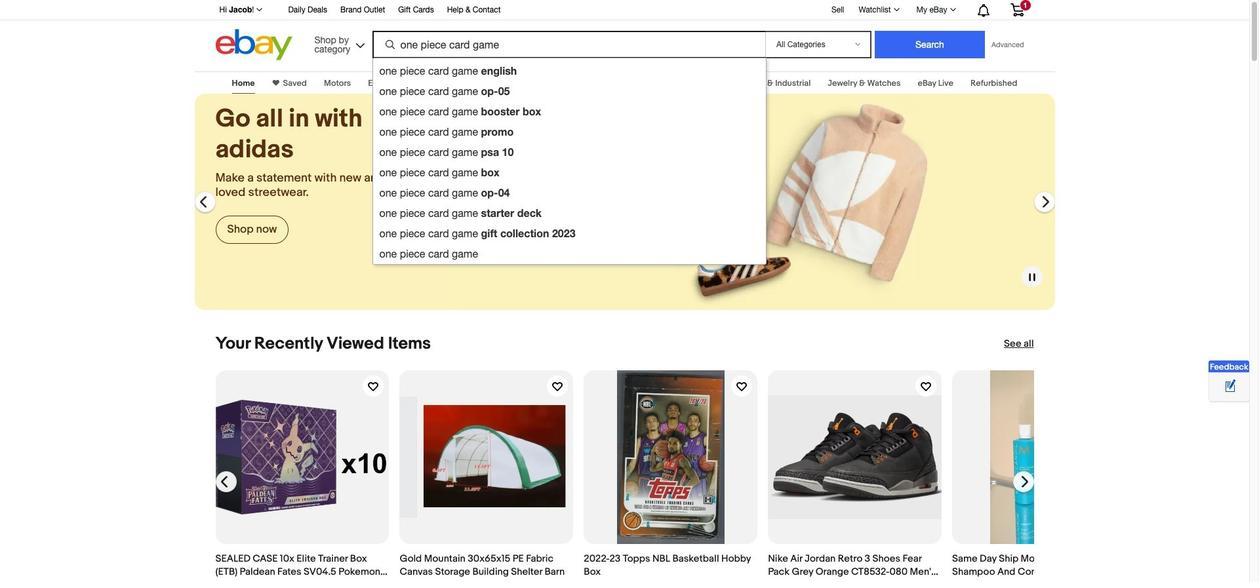 Task type: vqa. For each thing, say whether or not it's contained in the screenshot.
main content
yes



Task type: describe. For each thing, give the bounding box(es) containing it.
watchlist image
[[894, 8, 900, 11]]



Task type: locate. For each thing, give the bounding box(es) containing it.
None submit
[[875, 31, 985, 58]]

list box
[[372, 58, 767, 265]]

account navigation
[[212, 0, 1034, 20]]

main content
[[0, 64, 1250, 583]]

banner
[[212, 0, 1034, 265]]

my ebay image
[[950, 8, 956, 11]]

Search for anything text field
[[374, 32, 763, 57]]



